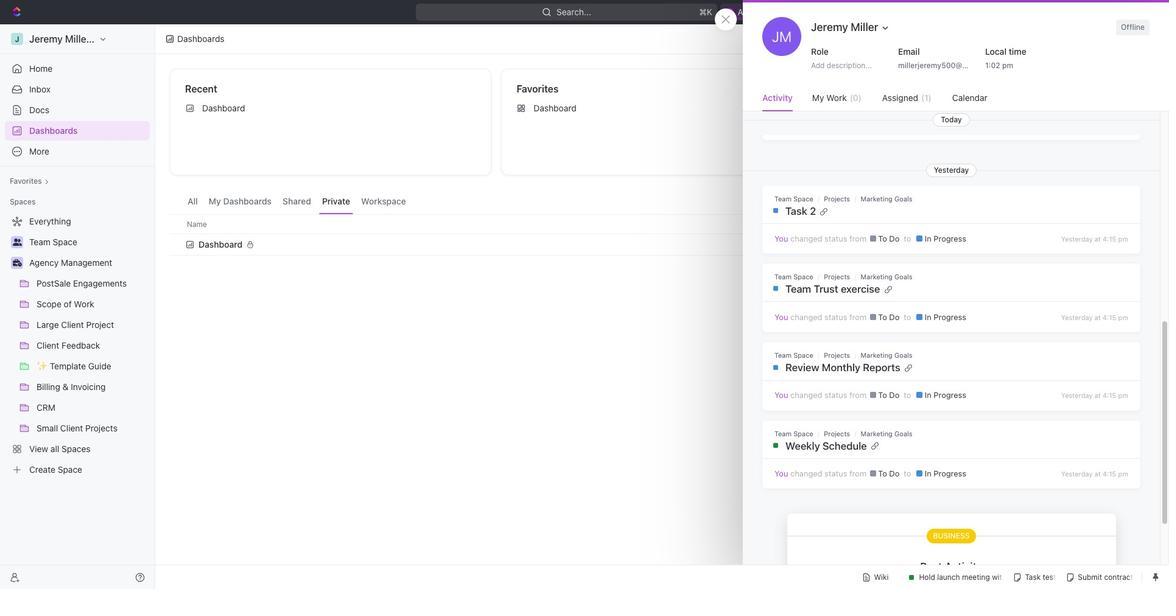 Task type: describe. For each thing, give the bounding box(es) containing it.
date updated
[[849, 220, 895, 229]]

my dashboards button
[[206, 190, 275, 214]]

pm for review monthly reports
[[1119, 392, 1129, 400]]

upgrade
[[935, 7, 970, 17]]

1 you from the top
[[775, 120, 789, 130]]

docs link
[[5, 101, 150, 120]]

to do for weekly schedule
[[877, 469, 902, 479]]

invoicing
[[71, 382, 106, 392]]

space up the agency management
[[53, 237, 77, 247]]

status for schedule
[[825, 469, 848, 479]]

1:02
[[986, 61, 1001, 70]]

of
[[64, 299, 72, 310]]

changed for weekly
[[791, 469, 823, 479]]

create space link
[[5, 461, 147, 480]]

today
[[941, 115, 963, 124]]

(1)
[[922, 93, 932, 103]]

‎task 2
[[786, 205, 817, 217]]

search dashboards
[[995, 34, 1074, 44]]

workspace inside button
[[361, 196, 406, 207]]

in for team trust exercise
[[925, 312, 932, 322]]

dashboards link
[[5, 121, 150, 141]]

row containing name
[[170, 214, 1155, 235]]

status for 2
[[825, 234, 848, 244]]

favorites inside button
[[10, 177, 42, 186]]

email
[[899, 46, 920, 57]]

dashboard for created by me
[[866, 103, 908, 113]]

yesterday for review monthly reports
[[1062, 392, 1093, 400]]

projects link for trust
[[824, 273, 851, 281]]

my dashboards
[[209, 196, 272, 207]]

inbox link
[[5, 80, 150, 99]]

jeremy miller's workspace, , element
[[11, 33, 23, 45]]

client for large
[[61, 320, 84, 330]]

review monthly reports
[[786, 362, 901, 374]]

billing & invoicing
[[37, 382, 106, 392]]

(0)
[[850, 93, 862, 103]]

past activity
[[921, 561, 983, 574]]

tree inside sidebar navigation
[[5, 212, 150, 480]]

dashboard for recent
[[202, 103, 245, 113]]

in progress for team trust exercise
[[923, 312, 967, 322]]

schedule
[[823, 440, 867, 452]]

local time 1:02 pm
[[986, 46, 1027, 70]]

search
[[995, 34, 1023, 44]]

shared button
[[280, 190, 314, 214]]

0 horizontal spatial activity
[[763, 93, 793, 103]]

marketing for review monthly reports
[[861, 352, 893, 359]]

yesterday for weekly schedule
[[1062, 470, 1093, 478]]

docs
[[29, 105, 49, 115]]

1 vertical spatial client
[[37, 341, 59, 351]]

in for review monthly reports
[[925, 391, 932, 401]]

yesterday at 4:15 pm for team trust exercise
[[1062, 314, 1129, 322]]

create
[[29, 465, 55, 475]]

due
[[819, 120, 832, 130]]

everything
[[29, 216, 71, 227]]

0 vertical spatial work
[[827, 93, 847, 103]]

changed status from for trust
[[791, 312, 869, 322]]

changed status from for monthly
[[791, 391, 869, 401]]

owner
[[946, 220, 969, 229]]

work inside tree
[[74, 299, 94, 310]]

home link
[[5, 59, 150, 79]]

table containing dashboard
[[170, 214, 1155, 257]]

large client project link
[[37, 316, 147, 335]]

in for ‎task 2
[[925, 234, 932, 244]]

project
[[86, 320, 114, 330]]

dashboards up recent
[[177, 34, 225, 44]]

you for ‎task 2
[[775, 234, 791, 244]]

offline
[[1122, 23, 1145, 32]]

jeremy for jeremy miller's workspace
[[29, 34, 63, 44]]

my for my dashboards
[[209, 196, 221, 207]]

team trust exercise
[[786, 284, 881, 296]]

at for weekly schedule
[[1095, 470, 1101, 478]]

marketing goals link for weekly schedule
[[861, 430, 913, 438]]

crm
[[37, 403, 55, 413]]

pm inside local time 1:02 pm
[[1003, 61, 1014, 70]]

projects link for schedule
[[824, 430, 851, 438]]

progress for ‎task 2
[[934, 234, 967, 244]]

pm for ‎task 2
[[1119, 235, 1129, 243]]

view all spaces
[[29, 444, 90, 455]]

team for weekly schedule
[[775, 430, 792, 438]]

new for new
[[998, 7, 1016, 17]]

0 vertical spatial favorites
[[517, 83, 559, 94]]

all
[[51, 444, 59, 455]]

review
[[786, 362, 820, 374]]

weekly
[[786, 440, 821, 452]]

my for my work (0)
[[813, 93, 825, 103]]

client for small
[[60, 423, 83, 434]]

client feedback
[[37, 341, 100, 351]]

exercise
[[841, 284, 881, 296]]

add description... button
[[807, 58, 887, 73]]

home
[[29, 63, 53, 74]]

sharing
[[1044, 220, 1070, 229]]

marketing for ‎task 2
[[861, 195, 893, 203]]

yesterday at 4:15 pm for review monthly reports
[[1062, 392, 1129, 400]]

4:15 for team trust exercise
[[1103, 314, 1117, 322]]

add
[[812, 61, 825, 70]]

private button
[[319, 190, 353, 214]]

view
[[29, 444, 48, 455]]

yesterday for ‎task 2
[[1062, 235, 1093, 243]]

task
[[786, 111, 808, 123]]

updated
[[867, 220, 895, 229]]

goals for weekly schedule
[[895, 430, 913, 438]]

miller's
[[65, 34, 98, 44]]

from for monthly
[[850, 391, 867, 401]]

team space link for review monthly reports
[[775, 352, 814, 359]]

row containing dashboard
[[170, 233, 1155, 257]]

new dashboard button
[[1086, 29, 1165, 49]]

time
[[1009, 46, 1027, 57]]

scope of work link
[[37, 295, 147, 314]]

private
[[322, 196, 350, 207]]

postsale engagements link
[[37, 274, 147, 294]]

nov
[[849, 239, 864, 250]]

marketing goals link for review monthly reports
[[861, 352, 913, 359]]

create space
[[29, 465, 82, 475]]

dashboard link for favorites
[[512, 99, 818, 118]]

status for trust
[[825, 312, 848, 322]]

goals for ‎task 2
[[895, 195, 913, 203]]

weekly schedule link
[[766, 440, 1129, 453]]

‎task
[[786, 205, 808, 217]]

task 3
[[786, 111, 817, 123]]

changed for ‎task
[[791, 234, 823, 244]]

jeremy for jeremy miller
[[812, 21, 849, 34]]

goals for review monthly reports
[[895, 352, 913, 359]]

team left trust
[[786, 284, 812, 296]]

team inside tree
[[29, 237, 50, 247]]

you for team trust exercise
[[775, 312, 791, 322]]

dashboard link for created by me
[[844, 99, 1150, 118]]

do for review monthly reports
[[890, 391, 900, 401]]

business
[[934, 532, 970, 541]]

projects for review
[[824, 352, 851, 359]]

set
[[791, 120, 802, 130]]

user group image
[[12, 239, 22, 246]]

goals for team trust exercise
[[895, 273, 913, 281]]

projects for weekly
[[824, 430, 851, 438]]

role
[[812, 46, 829, 57]]

changed status from for schedule
[[791, 469, 869, 479]]

shared
[[283, 196, 311, 207]]

space for weekly
[[794, 430, 814, 438]]

team space / projects / marketing goals for schedule
[[775, 430, 913, 438]]

more button
[[5, 142, 150, 161]]

Search by name... text field
[[961, 191, 1148, 209]]

agency
[[29, 258, 59, 268]]

4:15 for ‎task 2
[[1103, 235, 1117, 243]]

2 jeremy miller, , element from the left
[[1047, 238, 1062, 252]]

review monthly reports link
[[766, 362, 1129, 374]]

yesterday at 4:15 pm for ‎task 2
[[1062, 235, 1129, 243]]

team space / projects / marketing goals for 2
[[775, 195, 913, 203]]

calendar
[[953, 93, 988, 103]]

projects inside tree
[[85, 423, 118, 434]]

role add description...
[[812, 46, 873, 70]]

progress for weekly schedule
[[934, 469, 967, 479]]

the
[[804, 120, 816, 130]]

search dashboards button
[[978, 29, 1081, 49]]

yesterday at 4:15 pm for weekly schedule
[[1062, 470, 1129, 478]]



Task type: vqa. For each thing, say whether or not it's contained in the screenshot.
Task sidebar navigation tab list
no



Task type: locate. For each thing, give the bounding box(es) containing it.
1 vertical spatial my
[[209, 196, 221, 207]]

tree containing everything
[[5, 212, 150, 480]]

billing & invoicing link
[[37, 378, 147, 397]]

3 dashboard link from the left
[[844, 99, 1150, 118]]

team space / projects / marketing goals
[[775, 195, 913, 203], [775, 273, 913, 281], [775, 352, 913, 359], [775, 430, 913, 438]]

new for new dashboard
[[1094, 34, 1111, 44]]

space up the ‎task 2
[[794, 195, 814, 203]]

4 in from the top
[[925, 469, 932, 479]]

jeremy miller, , element down owner
[[946, 238, 961, 252]]

you down weekly on the bottom right of page
[[775, 469, 791, 479]]

you for review monthly reports
[[775, 391, 791, 401]]

in
[[925, 234, 932, 244], [925, 312, 932, 322], [925, 391, 932, 401], [925, 469, 932, 479]]

team space / projects / marketing goals up 'team trust exercise'
[[775, 273, 913, 281]]

3 you from the top
[[775, 312, 791, 322]]

changed down the ‎task 2
[[791, 234, 823, 244]]

team space link for ‎task 2
[[775, 195, 814, 203]]

dashboards up time
[[1026, 34, 1074, 44]]

space up 'team trust exercise'
[[794, 273, 814, 281]]

4 in progress from the top
[[923, 469, 967, 479]]

2 row from the top
[[170, 233, 1155, 257]]

marketing
[[861, 195, 893, 203], [861, 273, 893, 281], [861, 352, 893, 359], [861, 430, 893, 438]]

workspace
[[100, 34, 151, 44], [361, 196, 406, 207]]

feedback
[[62, 341, 100, 351]]

changed status from
[[791, 234, 869, 244], [791, 312, 869, 322], [791, 391, 869, 401], [791, 469, 869, 479]]

workspace right private
[[361, 196, 406, 207]]

activity right past
[[945, 561, 983, 574]]

projects link
[[824, 195, 851, 203], [824, 273, 851, 281], [824, 352, 851, 359], [824, 430, 851, 438]]

1 horizontal spatial my
[[813, 93, 825, 103]]

1 to do from the top
[[877, 234, 902, 244]]

from
[[850, 234, 867, 244], [850, 312, 867, 322], [850, 391, 867, 401], [850, 469, 867, 479]]

new inside "button"
[[998, 7, 1016, 17]]

in down 'review monthly reports' link
[[925, 391, 932, 401]]

assigned
[[883, 93, 919, 103]]

space up weekly on the bottom right of page
[[794, 430, 814, 438]]

2 horizontal spatial dashboard link
[[844, 99, 1150, 118]]

✨ template guide link
[[37, 357, 147, 377]]

marketing goals link up exercise
[[861, 273, 913, 281]]

marketing goals link up updated
[[861, 195, 913, 203]]

goals up team trust exercise link
[[895, 273, 913, 281]]

status down schedule
[[825, 469, 848, 479]]

projects for ‎task
[[824, 195, 851, 203]]

0 horizontal spatial jeremy miller, , element
[[946, 238, 961, 252]]

space for ‎task
[[794, 195, 814, 203]]

0 horizontal spatial new
[[998, 7, 1016, 17]]

jeremy up role
[[812, 21, 849, 34]]

4 you from the top
[[775, 391, 791, 401]]

do down reports
[[890, 391, 900, 401]]

2 at from the top
[[1095, 314, 1101, 322]]

all button
[[185, 190, 201, 214]]

my right all
[[209, 196, 221, 207]]

postsale
[[37, 278, 71, 289]]

3 yesterday at 4:15 pm from the top
[[1062, 392, 1129, 400]]

sidebar navigation
[[0, 24, 158, 590]]

everything link
[[5, 212, 147, 232]]

projects for team
[[824, 273, 851, 281]]

jeremy miller
[[812, 21, 879, 34]]

team space / projects / marketing goals up schedule
[[775, 430, 913, 438]]

inbox
[[29, 84, 51, 94]]

changed status from down weekly schedule
[[791, 469, 869, 479]]

all
[[188, 196, 198, 207]]

1 horizontal spatial jeremy
[[812, 21, 849, 34]]

new dashboard
[[1094, 34, 1158, 44]]

in progress for ‎task 2
[[923, 234, 967, 244]]

changed down trust
[[791, 312, 823, 322]]

team space link up ‎task
[[775, 195, 814, 203]]

trust
[[814, 284, 839, 296]]

team space / projects / marketing goals up review monthly reports
[[775, 352, 913, 359]]

✨ template guide
[[37, 361, 111, 372]]

in down team trust exercise link
[[925, 312, 932, 322]]

1 4:15 from the top
[[1103, 235, 1117, 243]]

4 status from the top
[[825, 469, 848, 479]]

yesterday
[[934, 166, 969, 175], [1062, 235, 1093, 243], [1062, 314, 1093, 322], [1062, 392, 1093, 400], [1062, 470, 1093, 478]]

you left set
[[775, 120, 789, 130]]

yesterday at 4:15 pm
[[1062, 235, 1129, 243], [1062, 314, 1129, 322], [1062, 392, 1129, 400], [1062, 470, 1129, 478]]

1 goals from the top
[[895, 195, 913, 203]]

4 changed status from from the top
[[791, 469, 869, 479]]

team up the agency
[[29, 237, 50, 247]]

pm for weekly schedule
[[1119, 470, 1129, 478]]

status
[[825, 234, 848, 244], [825, 312, 848, 322], [825, 391, 848, 401], [825, 469, 848, 479]]

tab list containing all
[[185, 190, 409, 214]]

date
[[849, 220, 865, 229]]

in progress for weekly schedule
[[923, 469, 967, 479]]

projects link up schedule
[[824, 430, 851, 438]]

1 horizontal spatial jm
[[948, 240, 959, 249]]

spaces inside tree
[[62, 444, 90, 455]]

from down the date
[[850, 234, 867, 244]]

1 changed status from from the top
[[791, 234, 869, 244]]

1 status from the top
[[825, 234, 848, 244]]

jeremy inside sidebar navigation
[[29, 34, 63, 44]]

row
[[170, 214, 1155, 235], [170, 233, 1155, 257]]

marketing goals link up reports
[[861, 352, 913, 359]]

2 from from the top
[[850, 312, 867, 322]]

from for 2
[[850, 234, 867, 244]]

from down review monthly reports
[[850, 391, 867, 401]]

do down weekly schedule link
[[890, 469, 900, 479]]

4 marketing goals link from the top
[[861, 430, 913, 438]]

from for schedule
[[850, 469, 867, 479]]

1 dashboard link from the left
[[180, 99, 486, 118]]

you set the due date to wed
[[775, 120, 879, 130]]

marketing goals link up schedule
[[861, 430, 913, 438]]

0 horizontal spatial work
[[74, 299, 94, 310]]

4 goals from the top
[[895, 430, 913, 438]]

me
[[901, 83, 916, 94]]

to
[[853, 120, 861, 130], [879, 234, 888, 244], [904, 234, 914, 244], [879, 312, 888, 322], [904, 312, 914, 322], [879, 391, 888, 401], [904, 391, 914, 401], [879, 469, 888, 479], [904, 469, 914, 479]]

progress down team trust exercise link
[[934, 312, 967, 322]]

2 projects link from the top
[[824, 273, 851, 281]]

status for monthly
[[825, 391, 848, 401]]

1 do from the top
[[890, 234, 900, 244]]

progress for team trust exercise
[[934, 312, 967, 322]]

favorites button
[[5, 174, 54, 189]]

3 from from the top
[[850, 391, 867, 401]]

nov 21
[[849, 239, 876, 250]]

from down exercise
[[850, 312, 867, 322]]

changed status from for 2
[[791, 234, 869, 244]]

1 horizontal spatial activity
[[945, 561, 983, 574]]

projects up schedule
[[824, 430, 851, 438]]

4 progress from the top
[[934, 469, 967, 479]]

team up weekly on the bottom right of page
[[775, 430, 792, 438]]

marketing goals link for team trust exercise
[[861, 273, 913, 281]]

3 progress from the top
[[934, 391, 967, 401]]

status left nov
[[825, 234, 848, 244]]

at for ‎task 2
[[1095, 235, 1101, 243]]

1 vertical spatial new
[[1094, 34, 1111, 44]]

spaces down small client projects
[[62, 444, 90, 455]]

3 marketing goals link from the top
[[861, 352, 913, 359]]

1 at from the top
[[1095, 235, 1101, 243]]

in progress down weekly schedule link
[[923, 469, 967, 479]]

tab list
[[185, 190, 409, 214]]

0 vertical spatial workspace
[[100, 34, 151, 44]]

dashboard inside button
[[1114, 34, 1158, 44]]

tree
[[5, 212, 150, 480]]

do up reports
[[890, 312, 900, 322]]

view all spaces link
[[5, 440, 147, 459]]

agency management
[[29, 258, 112, 268]]

2 you from the top
[[775, 234, 791, 244]]

space for review
[[794, 352, 814, 359]]

1 horizontal spatial new
[[1094, 34, 1111, 44]]

✨
[[37, 361, 48, 372]]

dashboards
[[177, 34, 225, 44], [1026, 34, 1074, 44], [29, 126, 78, 136], [223, 196, 272, 207]]

projects link up monthly
[[824, 352, 851, 359]]

team space link up weekly on the bottom right of page
[[775, 430, 814, 438]]

to do for ‎task 2
[[877, 234, 902, 244]]

progress down 'review monthly reports' link
[[934, 391, 967, 401]]

do for ‎task 2
[[890, 234, 900, 244]]

1 horizontal spatial favorites
[[517, 83, 559, 94]]

4 do from the top
[[890, 469, 900, 479]]

email millerjeremy500@gmail.com
[[899, 46, 999, 70]]

new button
[[981, 2, 1023, 22]]

marketing up date updated button
[[861, 195, 893, 203]]

2 progress from the top
[[934, 312, 967, 322]]

in down weekly schedule link
[[925, 469, 932, 479]]

in progress down 'review monthly reports' link
[[923, 391, 967, 401]]

jeremy miller, , element
[[946, 238, 961, 252], [1047, 238, 1062, 252]]

you down review
[[775, 391, 791, 401]]

dashboard link for recent
[[180, 99, 486, 118]]

in down ‎task 2 link
[[925, 234, 932, 244]]

workspace right miller's
[[100, 34, 151, 44]]

1 row from the top
[[170, 214, 1155, 235]]

small client projects
[[37, 423, 118, 434]]

space down view all spaces link
[[58, 465, 82, 475]]

my work (0)
[[813, 93, 862, 103]]

1 vertical spatial activity
[[945, 561, 983, 574]]

2 in from the top
[[925, 312, 932, 322]]

dashboards left "shared"
[[223, 196, 272, 207]]

2 vertical spatial client
[[60, 423, 83, 434]]

0 horizontal spatial favorites
[[10, 177, 42, 186]]

4 changed from the top
[[791, 469, 823, 479]]

billing
[[37, 382, 60, 392]]

0 vertical spatial new
[[998, 7, 1016, 17]]

1 vertical spatial favorites
[[10, 177, 42, 186]]

3 marketing from the top
[[861, 352, 893, 359]]

changed status from down 'team trust exercise'
[[791, 312, 869, 322]]

client up view all spaces link
[[60, 423, 83, 434]]

my up the 3
[[813, 93, 825, 103]]

0 vertical spatial activity
[[763, 93, 793, 103]]

progress down weekly schedule link
[[934, 469, 967, 479]]

ai button
[[721, 4, 754, 21]]

0 horizontal spatial jeremy
[[29, 34, 63, 44]]

you
[[775, 120, 789, 130], [775, 234, 791, 244], [775, 312, 791, 322], [775, 391, 791, 401], [775, 469, 791, 479]]

4 marketing from the top
[[861, 430, 893, 438]]

weekly schedule
[[786, 440, 867, 452]]

changed down weekly on the bottom right of page
[[791, 469, 823, 479]]

4 yesterday at 4:15 pm from the top
[[1062, 470, 1129, 478]]

marketing for weekly schedule
[[861, 430, 893, 438]]

new inside button
[[1094, 34, 1111, 44]]

dashboard for favorites
[[534, 103, 577, 113]]

my inside button
[[209, 196, 221, 207]]

changed down review
[[791, 391, 823, 401]]

2 team space / projects / marketing goals from the top
[[775, 273, 913, 281]]

management
[[61, 258, 112, 268]]

4 at from the top
[[1095, 470, 1101, 478]]

2 4:15 from the top
[[1103, 314, 1117, 322]]

1 yesterday at 4:15 pm from the top
[[1062, 235, 1129, 243]]

search...
[[557, 7, 592, 17]]

projects up 'team trust exercise'
[[824, 273, 851, 281]]

&
[[63, 382, 69, 392]]

3 do from the top
[[890, 391, 900, 401]]

space for team
[[794, 273, 814, 281]]

1 horizontal spatial workspace
[[361, 196, 406, 207]]

1 horizontal spatial jeremy miller, , element
[[1047, 238, 1062, 252]]

upgrade link
[[918, 4, 976, 21]]

4:15 for review monthly reports
[[1103, 392, 1117, 400]]

status down 'team trust exercise'
[[825, 312, 848, 322]]

0 vertical spatial jm
[[772, 28, 792, 45]]

reports
[[864, 362, 901, 374]]

pm for team trust exercise
[[1119, 314, 1129, 322]]

jeremy miller, , element down sharing
[[1047, 238, 1062, 252]]

projects link up the date
[[824, 195, 851, 203]]

1 from from the top
[[850, 234, 867, 244]]

0 vertical spatial my
[[813, 93, 825, 103]]

1 vertical spatial workspace
[[361, 196, 406, 207]]

1 team space / projects / marketing goals from the top
[[775, 195, 913, 203]]

1 horizontal spatial spaces
[[62, 444, 90, 455]]

3 4:15 from the top
[[1103, 392, 1117, 400]]

1 vertical spatial jm
[[948, 240, 959, 249]]

workspace button
[[358, 190, 409, 214]]

favorites
[[517, 83, 559, 94], [10, 177, 42, 186]]

3 changed from the top
[[791, 391, 823, 401]]

4 projects link from the top
[[824, 430, 851, 438]]

business time image
[[12, 260, 22, 267]]

team for review monthly reports
[[775, 352, 792, 359]]

progress for review monthly reports
[[934, 391, 967, 401]]

marketing up reports
[[861, 352, 893, 359]]

goals up reports
[[895, 352, 913, 359]]

large
[[37, 320, 59, 330]]

work right of
[[74, 299, 94, 310]]

3 to do from the top
[[877, 391, 902, 401]]

1 vertical spatial spaces
[[62, 444, 90, 455]]

2 status from the top
[[825, 312, 848, 322]]

3 in from the top
[[925, 391, 932, 401]]

team up 'team trust exercise'
[[775, 273, 792, 281]]

jm inside jeremy miller, , element
[[948, 240, 959, 249]]

in progress down team trust exercise link
[[923, 312, 967, 322]]

team space / projects / marketing goals for trust
[[775, 273, 913, 281]]

more
[[29, 146, 49, 157]]

2 dashboard link from the left
[[512, 99, 818, 118]]

1 jeremy miller, , element from the left
[[946, 238, 961, 252]]

0 horizontal spatial workspace
[[100, 34, 151, 44]]

4 4:15 from the top
[[1103, 470, 1117, 478]]

0 horizontal spatial jm
[[772, 28, 792, 45]]

3 status from the top
[[825, 391, 848, 401]]

2 changed from the top
[[791, 312, 823, 322]]

‎task 2 link
[[766, 205, 1129, 218]]

agency management link
[[29, 253, 147, 273]]

assigned (1)
[[883, 93, 932, 103]]

team space link up 'team trust exercise'
[[775, 273, 814, 281]]

description...
[[827, 61, 873, 70]]

team space / projects / marketing goals up the date
[[775, 195, 913, 203]]

4 from from the top
[[850, 469, 867, 479]]

2 goals from the top
[[895, 273, 913, 281]]

large client project
[[37, 320, 114, 330]]

3 at from the top
[[1095, 392, 1101, 400]]

goals up weekly schedule link
[[895, 430, 913, 438]]

2 in progress from the top
[[923, 312, 967, 322]]

team space link up management
[[29, 233, 147, 252]]

1 in progress from the top
[[923, 234, 967, 244]]

goals up updated
[[895, 195, 913, 203]]

small
[[37, 423, 58, 434]]

work left (0) at right
[[827, 93, 847, 103]]

in progress for review monthly reports
[[923, 391, 967, 401]]

small client projects link
[[37, 419, 147, 439]]

0 vertical spatial spaces
[[10, 197, 36, 207]]

you up review
[[775, 312, 791, 322]]

by
[[888, 83, 899, 94]]

in progress down owner
[[923, 234, 967, 244]]

spaces
[[10, 197, 36, 207], [62, 444, 90, 455]]

from for trust
[[850, 312, 867, 322]]

you down ‎task
[[775, 234, 791, 244]]

at
[[1095, 235, 1101, 243], [1095, 314, 1101, 322], [1095, 392, 1101, 400], [1095, 470, 1101, 478]]

2 marketing goals link from the top
[[861, 273, 913, 281]]

table
[[170, 214, 1155, 257]]

activity up the task
[[763, 93, 793, 103]]

2 yesterday at 4:15 pm from the top
[[1062, 314, 1129, 322]]

team space link
[[775, 195, 814, 203], [29, 233, 147, 252], [775, 273, 814, 281], [775, 352, 814, 359], [775, 430, 814, 438]]

miller
[[851, 21, 879, 34]]

workspace inside sidebar navigation
[[100, 34, 151, 44]]

in for weekly schedule
[[925, 469, 932, 479]]

client up client feedback
[[61, 320, 84, 330]]

marketing up exercise
[[861, 273, 893, 281]]

space up review
[[794, 352, 814, 359]]

team space link for weekly schedule
[[775, 430, 814, 438]]

work
[[827, 93, 847, 103], [74, 299, 94, 310]]

3 goals from the top
[[895, 352, 913, 359]]

dashboards inside sidebar navigation
[[29, 126, 78, 136]]

changed for review
[[791, 391, 823, 401]]

0 horizontal spatial dashboard link
[[180, 99, 486, 118]]

0 vertical spatial client
[[61, 320, 84, 330]]

from down schedule
[[850, 469, 867, 479]]

to do for review monthly reports
[[877, 391, 902, 401]]

0 horizontal spatial my
[[209, 196, 221, 207]]

2
[[810, 205, 817, 217]]

team space link up review
[[775, 352, 814, 359]]

team for team trust exercise
[[775, 273, 792, 281]]

marketing goals link for ‎task 2
[[861, 195, 913, 203]]

2 do from the top
[[890, 312, 900, 322]]

1 progress from the top
[[934, 234, 967, 244]]

marketing up schedule
[[861, 430, 893, 438]]

do down updated
[[890, 234, 900, 244]]

client
[[61, 320, 84, 330], [37, 341, 59, 351], [60, 423, 83, 434]]

team for ‎task 2
[[775, 195, 792, 203]]

you for weekly schedule
[[775, 469, 791, 479]]

new
[[998, 7, 1016, 17], [1094, 34, 1111, 44]]

created
[[849, 83, 885, 94]]

wed
[[863, 120, 879, 130]]

1 marketing from the top
[[861, 195, 893, 203]]

2 changed status from from the top
[[791, 312, 869, 322]]

do for weekly schedule
[[890, 469, 900, 479]]

3 team space / projects / marketing goals from the top
[[775, 352, 913, 359]]

team trust exercise link
[[766, 284, 1129, 296]]

5 you from the top
[[775, 469, 791, 479]]

client inside "link"
[[61, 320, 84, 330]]

1 in from the top
[[925, 234, 932, 244]]

1 horizontal spatial work
[[827, 93, 847, 103]]

task 3 link
[[766, 111, 1129, 124]]

⌘k
[[700, 7, 713, 17]]

client down 'large'
[[37, 341, 59, 351]]

status down monthly
[[825, 391, 848, 401]]

marketing for team trust exercise
[[861, 273, 893, 281]]

3 changed status from from the top
[[791, 391, 869, 401]]

jeremy right jeremy miller's workspace, , element
[[29, 34, 63, 44]]

team space / projects / marketing goals for monthly
[[775, 352, 913, 359]]

to do for team trust exercise
[[877, 312, 902, 322]]

3 projects link from the top
[[824, 352, 851, 359]]

jeremy miller's workspace
[[29, 34, 151, 44]]

4 to do from the top
[[877, 469, 902, 479]]

changed status from down monthly
[[791, 391, 869, 401]]

projects link up 'team trust exercise'
[[824, 273, 851, 281]]

dashboard link
[[180, 99, 486, 118], [512, 99, 818, 118], [844, 99, 1150, 118]]

changed for team
[[791, 312, 823, 322]]

1 horizontal spatial dashboard link
[[512, 99, 818, 118]]

4:15 for weekly schedule
[[1103, 470, 1117, 478]]

progress down owner
[[934, 234, 967, 244]]

21
[[867, 239, 876, 250]]

changed status from down the date
[[791, 234, 869, 244]]

3 in progress from the top
[[923, 391, 967, 401]]

1 marketing goals link from the top
[[861, 195, 913, 203]]

projects up the date
[[824, 195, 851, 203]]

2 marketing from the top
[[861, 273, 893, 281]]

team space link for team trust exercise
[[775, 273, 814, 281]]

projects link for monthly
[[824, 352, 851, 359]]

4 team space / projects / marketing goals from the top
[[775, 430, 913, 438]]

jeremy miller button
[[807, 17, 896, 38], [807, 17, 896, 38]]

monthly
[[822, 362, 861, 374]]

projects up monthly
[[824, 352, 851, 359]]

dashboards up more
[[29, 126, 78, 136]]

team up ‎task
[[775, 195, 792, 203]]

1 vertical spatial work
[[74, 299, 94, 310]]

1 changed from the top
[[791, 234, 823, 244]]

2 to do from the top
[[877, 312, 902, 322]]

0 horizontal spatial spaces
[[10, 197, 36, 207]]

team up review
[[775, 352, 792, 359]]

jeremy miller, , element containing jm
[[946, 238, 961, 252]]

yesterday for team trust exercise
[[1062, 314, 1093, 322]]

engagements
[[73, 278, 127, 289]]

projects down "crm" link
[[85, 423, 118, 434]]

1 projects link from the top
[[824, 195, 851, 203]]

projects link for 2
[[824, 195, 851, 203]]

do for team trust exercise
[[890, 312, 900, 322]]

at for review monthly reports
[[1095, 392, 1101, 400]]

created by me
[[849, 83, 916, 94]]

spaces down favorites button
[[10, 197, 36, 207]]

at for team trust exercise
[[1095, 314, 1101, 322]]

guide
[[88, 361, 111, 372]]



